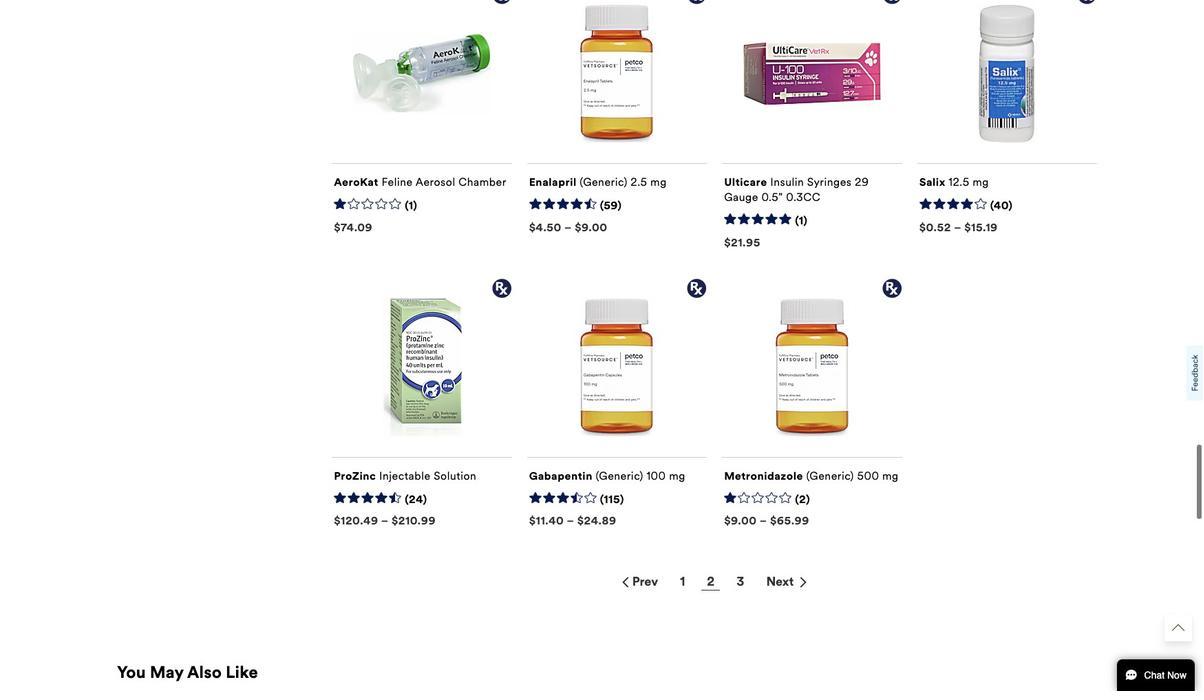 Task type: vqa. For each thing, say whether or not it's contained in the screenshot.
(1) for AeroKat
yes



Task type: locate. For each thing, give the bounding box(es) containing it.
– left $65.99
[[760, 515, 768, 528]]

0 horizontal spatial icon angle right 2 image
[[622, 577, 630, 588]]

(1)
[[405, 199, 418, 212], [795, 214, 808, 227]]

–
[[565, 221, 572, 234], [954, 221, 962, 234], [381, 515, 389, 528], [567, 515, 575, 528], [760, 515, 768, 528]]

1
[[680, 575, 685, 590]]

100
[[647, 469, 666, 482]]

salix
[[920, 175, 946, 188]]

(generic)
[[580, 175, 628, 188], [596, 469, 644, 482], [807, 469, 854, 482]]

$210.99
[[392, 515, 436, 528]]

from $11.40 up to $24.89 element
[[529, 515, 617, 528]]

insulin
[[771, 175, 804, 188]]

syringes
[[808, 175, 852, 188]]

$21.95
[[725, 236, 761, 249]]

1 review element down the aerokat feline aerosol chamber
[[405, 199, 418, 213]]

$9.00 – $65.99
[[725, 515, 810, 528]]

29
[[855, 175, 869, 188]]

aerokat feline aerosol chamber
[[334, 175, 507, 188]]

(115)
[[600, 493, 625, 506]]

– left $210.99 at the left bottom of page
[[381, 515, 389, 528]]

(generic) for (115)
[[596, 469, 644, 482]]

enalapril
[[529, 175, 577, 188]]

1 link
[[669, 574, 696, 590]]

$74.09
[[334, 221, 373, 234]]

rx medicine badge icon image
[[491, 0, 512, 5], [687, 0, 707, 5], [882, 0, 902, 5], [1077, 0, 1098, 5], [491, 278, 512, 299], [687, 278, 707, 299], [882, 278, 902, 299]]

icon angle right 2 image right next
[[800, 577, 808, 588]]

1 horizontal spatial 1 review element
[[795, 214, 808, 228]]

1 vertical spatial 1 review element
[[795, 214, 808, 228]]

from $0.52 up to $15.19 element
[[920, 221, 998, 234]]

$9.00
[[575, 221, 608, 234], [725, 515, 757, 528]]

mg for metronidazole (generic) 500 mg
[[883, 469, 899, 482]]

– for $120.49
[[381, 515, 389, 528]]

$9.00 left $65.99
[[725, 515, 757, 528]]

1 review element
[[405, 199, 418, 213], [795, 214, 808, 228]]

(1) down 0.3cc
[[795, 214, 808, 227]]

1 icon angle right 2 image from the left
[[622, 577, 630, 588]]

– right $4.50
[[565, 221, 572, 234]]

3
[[737, 575, 745, 590]]

may
[[150, 663, 184, 683]]

1 vertical spatial $9.00
[[725, 515, 757, 528]]

59 reviews element
[[600, 199, 622, 213]]

1 horizontal spatial $9.00
[[725, 515, 757, 528]]

$9.00 down 59 reviews element at top
[[575, 221, 608, 234]]

$4.50
[[529, 221, 562, 234]]

insulin syringes 29 gauge 0.5" 0.3cc
[[725, 175, 869, 204]]

scroll to top image
[[1173, 622, 1185, 634]]

3 link
[[726, 574, 756, 590]]

0 vertical spatial (1)
[[405, 199, 418, 212]]

(generic) up (59)
[[580, 175, 628, 188]]

– right $11.40
[[567, 515, 575, 528]]

0 vertical spatial 1 review element
[[405, 199, 418, 213]]

2 icon angle right 2 image from the left
[[800, 577, 808, 588]]

chamber
[[459, 175, 507, 188]]

(2)
[[795, 493, 811, 506]]

you may also like
[[117, 663, 258, 683]]

1 horizontal spatial icon angle right 2 image
[[800, 577, 808, 588]]

1 vertical spatial (1)
[[795, 214, 808, 227]]

2 link
[[696, 573, 726, 591]]

mg right 100
[[669, 469, 686, 482]]

mg right '500'
[[883, 469, 899, 482]]

– right $0.52
[[954, 221, 962, 234]]

solution
[[434, 469, 477, 482]]

metronidazole (generic) 500 mg
[[725, 469, 899, 482]]

$11.40
[[529, 515, 564, 528]]

rx medicine badge icon image for (generic) 500 mg
[[882, 278, 902, 299]]

0 horizontal spatial $9.00
[[575, 221, 608, 234]]

40 reviews element
[[991, 199, 1013, 213]]

icon angle right 2 image left prev
[[622, 577, 630, 588]]

(24)
[[405, 493, 427, 506]]

mg
[[651, 175, 667, 188], [973, 175, 989, 188], [669, 469, 686, 482], [883, 469, 899, 482]]

aerosol
[[416, 175, 456, 188]]

$120.49 – $210.99
[[334, 515, 436, 528]]

2.5
[[631, 175, 648, 188]]

(generic) up (115)
[[596, 469, 644, 482]]

enalapril (generic) 2.5 mg
[[529, 175, 667, 188]]

0 vertical spatial $9.00
[[575, 221, 608, 234]]

0.3cc
[[787, 191, 821, 204]]

styled arrow button link
[[1165, 614, 1193, 642]]

from $120.49 up to $210.99 element
[[334, 515, 436, 528]]

(generic) for (59)
[[580, 175, 628, 188]]

0.5"
[[762, 191, 783, 204]]

rx medicine badge icon image for injectable solution
[[491, 278, 512, 299]]

icon angle right 2 image
[[622, 577, 630, 588], [800, 577, 808, 588]]

$24.89
[[578, 515, 617, 528]]

rx medicine badge icon image for 12.5 mg
[[1077, 0, 1098, 5]]

1 review element for $74.09
[[405, 199, 418, 213]]

1 review element down 0.3cc
[[795, 214, 808, 228]]

rx medicine badge icon image for insulin syringes 29 gauge 0.5" 0.3cc
[[882, 0, 902, 5]]

0 horizontal spatial (1)
[[405, 199, 418, 212]]

mg right 2.5
[[651, 175, 667, 188]]

– for $11.40
[[567, 515, 575, 528]]

1 horizontal spatial (1)
[[795, 214, 808, 227]]

mg for enalapril (generic) 2.5 mg
[[651, 175, 667, 188]]

0 horizontal spatial 1 review element
[[405, 199, 418, 213]]

rx medicine badge icon image for (generic) 100 mg
[[687, 278, 707, 299]]

(generic) up (2)
[[807, 469, 854, 482]]

also
[[187, 663, 222, 683]]

(59)
[[600, 199, 622, 212]]

(1) down the aerokat feline aerosol chamber
[[405, 199, 418, 212]]



Task type: describe. For each thing, give the bounding box(es) containing it.
$0.52 – $15.19
[[920, 221, 998, 234]]

gabapentin
[[529, 469, 593, 482]]

(1) for ulticare
[[795, 214, 808, 227]]

from $4.50 up to $9.00 element
[[529, 221, 608, 234]]

like
[[226, 663, 258, 683]]

500
[[858, 469, 880, 482]]

– for $4.50
[[565, 221, 572, 234]]

$0.52
[[920, 221, 952, 234]]

metronidazole
[[725, 469, 804, 482]]

$4.50 – $9.00
[[529, 221, 608, 234]]

$120.49
[[334, 515, 378, 528]]

– for $0.52
[[954, 221, 962, 234]]

115 reviews element
[[600, 493, 625, 507]]

rx medicine badge icon image for (generic) 2.5 mg
[[687, 0, 707, 5]]

next
[[767, 575, 794, 590]]

prozinc
[[334, 469, 376, 482]]

rx medicine badge icon image for feline aerosol chamber
[[491, 0, 512, 5]]

24 reviews element
[[405, 493, 427, 507]]

ulticare
[[725, 175, 768, 188]]

injectable
[[379, 469, 431, 482]]

feline
[[382, 175, 413, 188]]

from $9.00 up to $65.99 element
[[725, 515, 810, 528]]

$15.19
[[965, 221, 998, 234]]

aerokat
[[334, 175, 379, 188]]

you
[[117, 663, 146, 683]]

2 reviews element
[[795, 493, 811, 507]]

prev
[[633, 575, 658, 590]]

prozinc injectable solution
[[334, 469, 477, 482]]

gauge
[[725, 191, 759, 204]]

salix 12.5 mg
[[920, 175, 989, 188]]

2
[[707, 575, 715, 590]]

1 review element for $21.95
[[795, 214, 808, 228]]

(1) for aerokat
[[405, 199, 418, 212]]

$11.40 – $24.89
[[529, 515, 617, 528]]

12.5
[[949, 175, 970, 188]]

mg for gabapentin (generic) 100 mg
[[669, 469, 686, 482]]

(generic) for (2)
[[807, 469, 854, 482]]

mg right 12.5
[[973, 175, 989, 188]]

(40)
[[991, 199, 1013, 212]]

gabapentin (generic) 100 mg
[[529, 469, 686, 482]]

– for $9.00
[[760, 515, 768, 528]]

$65.99
[[770, 515, 810, 528]]



